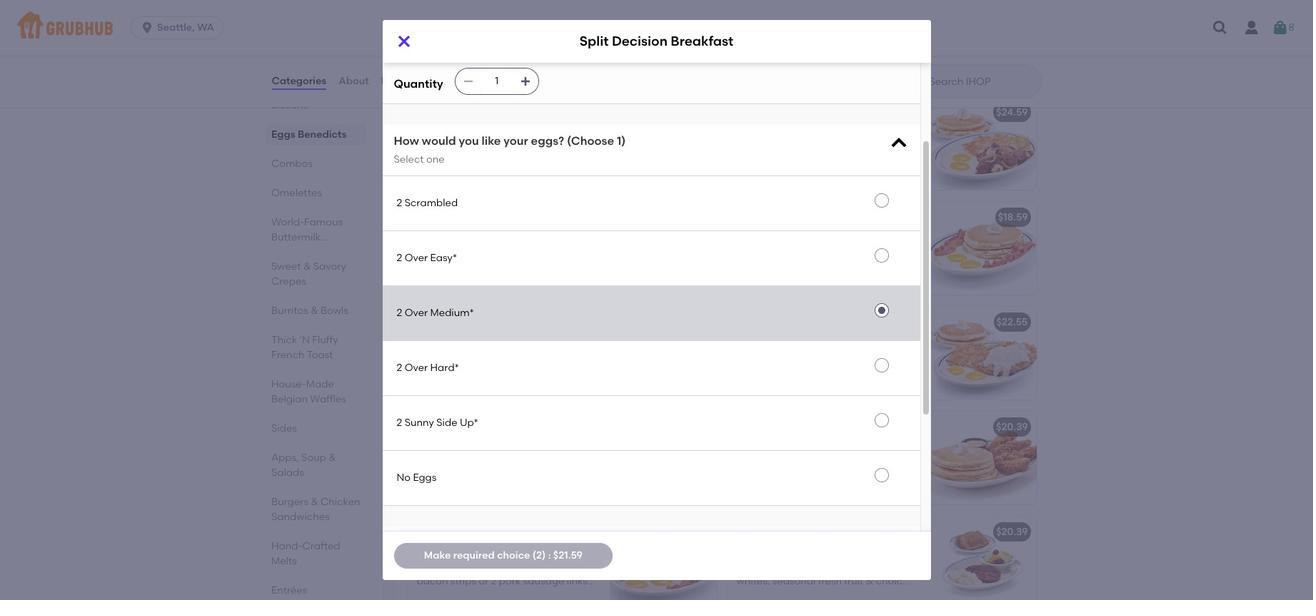Task type: describe. For each thing, give the bounding box(es) containing it.
over for easy*
[[405, 252, 428, 264]]

may
[[825, 394, 846, 406]]

smoked inside the two jumbo smoked sausage links served with 2 eggs* your way, hash browns & 2 buttermilk pancakes.
[[472, 231, 510, 243]]

custom- inside two eggs* your way, hash browns, 2 custom-cured hickory-smoked bacon strips or 2 pork sausage links & toast.
[[417, 561, 457, 573]]

easy*
[[430, 252, 457, 264]]

seattle,
[[157, 21, 195, 34]]

hickory- for sausage
[[417, 141, 456, 153]]

custom
[[525, 126, 561, 138]]

1 vertical spatial new
[[487, 365, 507, 377]]

svg image left 8 button
[[1212, 19, 1229, 36]]

of inside four buttermilk crispy chicken strips made with all-natural chicken breast & 3 buttermilk pancakes. served with choice of sauce.
[[794, 485, 804, 497]]

2 over medium* button
[[382, 287, 920, 341]]

served inside four buttermilk crispy chicken strips made with all-natural chicken breast & 3 buttermilk pancakes. served with choice of sauce.
[[859, 470, 892, 482]]

0 vertical spatial split decision breakfast
[[580, 33, 733, 50]]

1 vertical spatial our
[[468, 365, 484, 377]]

sausages,
[[737, 561, 785, 573]]

sirloin for sirloin steak tips & eggs
[[737, 106, 767, 118]]

0 vertical spatial toast.
[[429, 32, 458, 44]]

2 vertical spatial french
[[417, 380, 450, 392]]

chicken
[[320, 496, 360, 508]]

eggs inside button
[[413, 472, 437, 484]]

0 vertical spatial new
[[788, 17, 808, 29]]

0 vertical spatial 3
[[586, 441, 592, 453]]

scrambled
[[787, 561, 839, 573]]

power
[[931, 526, 962, 538]]

3 for four buttermilk crispy chicken strips made with all-natural chicken breast & 3 buttermilk pancakes. served with choice of sauce.
[[746, 470, 752, 482]]

smokehouse
[[417, 211, 479, 223]]

belgian
[[271, 393, 307, 406]]

way, inside two eggs* your way, hash browns, 2 custom-cured hickory-smoked bacon strips or 2 pork sausage links & toast.
[[492, 546, 514, 558]]

1 horizontal spatial combos
[[405, 63, 468, 81]]

2 vertical spatial thick
[[509, 365, 535, 377]]

(2)
[[533, 550, 546, 562]]

t- for t-bone steak & eggs
[[417, 421, 426, 433]]

golden for two eggs* your way, 2 custom cured hickory-smoked bacon strips, 2 pork sausage links, 2 thick-cut pieces of ham, golden hash browns & 2 fluffy buttermilk pancakes.
[[784, 155, 818, 167]]

0 vertical spatial combo
[[481, 211, 518, 223]]

sausage inside the two jumbo smoked sausage links served with 2 eggs* your way, hash browns & 2 buttermilk pancakes.
[[512, 231, 553, 243]]

tips*
[[797, 126, 819, 138]]

0 vertical spatial eggs*,
[[402, 17, 432, 29]]

new impossible™ plant-based sausage power combo
[[737, 526, 1001, 538]]

fluffy inside two eggs* your way, 2 custom-cured hickory-smoked bacon strips or 2 pork sausage links & 2 fluffy buttermilk pancakes.
[[845, 260, 869, 272]]

with inside the two jumbo smoked sausage links served with 2 eggs* your way, hash browns & 2 buttermilk pancakes.
[[451, 246, 472, 258]]

0 vertical spatial 1
[[728, 17, 731, 29]]

0 vertical spatial steak
[[769, 106, 798, 118]]

served for with
[[808, 141, 842, 153]]

sausage
[[886, 526, 929, 538]]

eggs?
[[531, 135, 564, 148]]

house-
[[271, 378, 306, 391]]

no eggs
[[397, 472, 437, 484]]

impossible™ for plant-
[[761, 526, 820, 538]]

one
[[426, 154, 445, 166]]

would
[[422, 135, 456, 148]]

contain
[[849, 394, 886, 406]]

fluffy inside two eggs* your way, 2 custom cured hickory-smoked bacon strips, 2 pork sausage links, 2 thick-cut pieces of ham, golden hash browns & 2 fluffy buttermilk pancakes.
[[561, 170, 585, 182]]

0 vertical spatial 2 eggs*, 2 bacon strips, 2 pork sausage links, 2 buttermilk pancakes & 1 slice of our new thick 'n fluffy french toast.
[[394, 17, 880, 44]]

crispy
[[812, 441, 841, 453]]

buttermilk inside golden-battered beef steak smothered in hearty gravy. served with 2 eggs* your way, golden hash browns & 2 fluffy buttermilk pancakes.   *gravy may contain pork.
[[818, 380, 868, 392]]

or inside two eggs* your way, hash browns, 2 custom-cured hickory-smoked bacon strips or 2 pork sausage links & toast.
[[479, 575, 489, 587]]

pork inside two eggs* your way, 2 custom-cured hickory-smoked bacon strips or 2 pork sausage links & 2 fluffy buttermilk pancakes.
[[737, 260, 758, 272]]

or inside 2  impossible™ plant-based sausages, scrambled cage-free egg whites, seasonal fresh fruit & choice of 2 protein pancakes or multigr
[[844, 590, 853, 601]]

or inside two eggs* your way, 2 custom-cured hickory-smoked bacon strips or 2 pork sausage links & 2 fluffy buttermilk pancakes.
[[878, 246, 888, 258]]

eggs down biscuits
[[271, 129, 295, 141]]

served for steak
[[868, 351, 901, 363]]

1 vertical spatial combo
[[964, 526, 1001, 538]]

sirloin for sirloin steak tips* with grilled onions & mushrooms. served with 2 eggs* your way, golden hash browns & 2 fluffy buttermilk pancakes.
[[737, 126, 766, 138]]

1 horizontal spatial our
[[770, 17, 786, 29]]

smoked inside two eggs* your way, 2 custom-cured hickory-smoked bacon strips or 2 pork sausage links & 2 fluffy buttermilk pancakes.
[[776, 246, 814, 258]]

2 sunny side up*
[[397, 417, 478, 429]]

eggs* inside two eggs* your way, 2 custom cured hickory-smoked bacon strips, 2 pork sausage links, 2 thick-cut pieces of ham, golden hash browns & 2 fluffy buttermilk pancakes.
[[438, 126, 466, 138]]

1 chicken from the top
[[843, 441, 881, 453]]

your inside golden-battered beef steak smothered in hearty gravy. served with 2 eggs* your way, golden hash browns & 2 fluffy buttermilk pancakes.   *gravy may contain pork.
[[798, 365, 819, 377]]

breakfast sampler image
[[609, 97, 717, 190]]

links, inside two eggs* your way, 2 custom cured hickory-smoked bacon strips, 2 pork sausage links, 2 thick-cut pieces of ham, golden hash browns & 2 fluffy buttermilk pancakes.
[[460, 155, 484, 167]]

onions
[[876, 126, 908, 138]]

0 horizontal spatial split
[[417, 316, 439, 328]]

burgers
[[271, 496, 308, 508]]

crepes
[[271, 276, 306, 288]]

0 vertical spatial french
[[394, 32, 427, 44]]

sausage inside two eggs* your way, 2 custom-cured hickory-smoked bacon strips or 2 pork sausage links & 2 fluffy buttermilk pancakes.
[[761, 260, 802, 272]]

main navigation navigation
[[0, 0, 1313, 56]]

links inside two eggs* your way, 2 custom-cured hickory-smoked bacon strips or 2 pork sausage links & 2 fluffy buttermilk pancakes.
[[804, 260, 825, 272]]

2-
[[448, 526, 458, 538]]

breast
[[884, 456, 915, 468]]

smokehouse combo
[[417, 211, 518, 223]]

your inside the two jumbo smoked sausage links served with 2 eggs* your way, hash browns & 2 buttermilk pancakes.
[[512, 246, 533, 258]]

& inside the burgers & chicken sandwiches
[[310, 496, 318, 508]]

steak*
[[453, 441, 484, 453]]

2 inside button
[[397, 307, 402, 319]]

of inside two eggs* your way, 2 custom cured hickory-smoked bacon strips, 2 pork sausage links, 2 thick-cut pieces of ham, golden hash browns & 2 fluffy buttermilk pancakes.
[[574, 155, 583, 167]]

cage-
[[842, 561, 871, 573]]

2 over medium*
[[397, 307, 474, 319]]

buttermilk inside sirloin steak tips* with grilled onions & mushrooms. served with 2 eggs* your way, golden hash browns & 2 fluffy buttermilk pancakes.
[[763, 170, 812, 182]]

two for two eggs* your way, 2 custom-cured hickory-smoked bacon strips or 2 pork sausage links & 2 fluffy buttermilk pancakes.
[[737, 231, 756, 243]]

make required choice (2) : $21.59
[[424, 550, 583, 562]]

seattle, wa button
[[131, 16, 229, 39]]

cured inside two eggs* your way, hash browns, 2 custom-cured hickory-smoked bacon strips or 2 pork sausage links & toast.
[[457, 561, 485, 573]]

golden-battered beef steak smothered in hearty gravy. served with 2 eggs* your way, golden hash browns & 2 fluffy buttermilk pancakes.   *gravy may contain pork.
[[737, 336, 912, 406]]

hearty
[[802, 351, 834, 363]]

plant-
[[805, 546, 834, 558]]

pancakes. inside the two jumbo smoked sausage links served with 2 eggs* your way, hash browns & 2 buttermilk pancakes.
[[524, 260, 574, 272]]

1 horizontal spatial split
[[580, 33, 609, 50]]

way
[[471, 456, 490, 468]]

Input item quantity number field
[[481, 69, 512, 95]]

two eggs* your way, 2 custom-cured hickory-smoked bacon strips or 2 pork sausage links & 2 fluffy buttermilk pancakes.
[[737, 231, 913, 287]]

2 inside 'button'
[[397, 417, 402, 429]]

with inside golden-battered beef steak smothered in hearty gravy. served with 2 eggs* your way, golden hash browns & 2 fluffy buttermilk pancakes.   *gravy may contain pork.
[[737, 365, 757, 377]]

scrambled
[[405, 197, 458, 209]]

quantity
[[394, 77, 443, 91]]

no eggs button
[[382, 451, 920, 506]]

all-
[[790, 456, 806, 468]]

apps,
[[271, 452, 299, 464]]

new impossible™ plant-based sausage power combo image
[[929, 517, 1036, 601]]

3 for t-bone steak* grilled & served with 3 eggs* your way & 3 fluffy buttermilk pancakes.
[[503, 456, 508, 468]]

$24.59
[[996, 106, 1028, 118]]

protein
[[757, 590, 791, 601]]

hash inside two eggs* your way, 2 custom cured hickory-smoked bacon strips, 2 pork sausage links, 2 thick-cut pieces of ham, golden hash browns & 2 fluffy buttermilk pancakes.
[[480, 170, 504, 182]]

golden inside two eggs* your way, 2 custom cured hickory-smoked bacon strips, 2 pork sausage links, 2 thick-cut pieces of ham, golden hash browns & 2 fluffy buttermilk pancakes.
[[444, 170, 478, 182]]

1 vertical spatial svg image
[[520, 76, 531, 87]]

how
[[394, 135, 419, 148]]

browns inside the two jumbo smoked sausage links served with 2 eggs* your way, hash browns & 2 buttermilk pancakes.
[[417, 260, 452, 272]]

browns inside sirloin steak tips* with grilled onions & mushrooms. served with 2 eggs* your way, golden hash browns & 2 fluffy buttermilk pancakes.
[[846, 155, 882, 167]]

eggs* inside two eggs* your way, hash browns, 2 custom-cured hickory-smoked bacon strips or 2 pork sausage links & toast.
[[438, 546, 466, 558]]

your inside sirloin steak tips* with grilled onions & mushrooms. served with 2 eggs* your way, golden hash browns & 2 fluffy buttermilk pancakes.
[[737, 155, 758, 167]]

world-famous buttermilk pancakes sweet & savory crepes
[[271, 216, 346, 288]]

grilled inside sirloin steak tips* with grilled onions & mushrooms. served with 2 eggs* your way, golden hash browns & 2 fluffy buttermilk pancakes.
[[844, 126, 874, 138]]

with inside t-bone steak* grilled & served with 3 eggs* your way & 3 fluffy buttermilk pancakes.
[[563, 441, 584, 453]]

1 vertical spatial 2 eggs*, 2 bacon strips, 2 pork sausage links, 2 buttermilk pancakes & 1 slice of our new thick 'n fluffy french toast.
[[417, 336, 593, 392]]

chicken & pancakes image
[[929, 412, 1036, 505]]

based
[[834, 546, 865, 558]]

pork inside two eggs* your way, hash browns, 2 custom-cured hickory-smoked bacon strips or 2 pork sausage links & toast.
[[499, 575, 521, 587]]

& inside 2  impossible™ plant-based sausages, scrambled cage-free egg whites, seasonal fresh fruit & choice of 2 protein pancakes or multigr
[[866, 575, 874, 587]]

strips, inside two eggs* your way, 2 custom cured hickory-smoked bacon strips, 2 pork sausage links, 2 thick-cut pieces of ham, golden hash browns & 2 fluffy buttermilk pancakes.
[[530, 141, 558, 153]]

soup
[[301, 452, 326, 464]]

four
[[737, 441, 758, 453]]

tips
[[800, 106, 820, 118]]

about button
[[338, 56, 370, 107]]

reviews
[[381, 75, 421, 87]]

seasonal
[[772, 575, 816, 587]]

custom- inside two eggs* your way, 2 custom-cured hickory-smoked bacon strips or 2 pork sausage links & 2 fluffy buttermilk pancakes.
[[844, 231, 885, 243]]

2 over easy* button
[[382, 232, 920, 286]]

egg
[[892, 561, 911, 573]]

1 horizontal spatial decision
[[612, 33, 668, 50]]

2 vertical spatial strips,
[[499, 336, 527, 348]]

way, inside two eggs* your way, 2 custom-cured hickory-smoked bacon strips or 2 pork sausage links & 2 fluffy buttermilk pancakes.
[[812, 231, 834, 243]]

whites,
[[737, 575, 770, 587]]

$20.39 for four buttermilk crispy chicken strips made with all-natural chicken breast & 3 buttermilk pancakes. served with choice of sauce.
[[996, 421, 1028, 433]]

choice inside four buttermilk crispy chicken strips made with all-natural chicken breast & 3 buttermilk pancakes. served with choice of sauce.
[[759, 485, 792, 497]]

fluffy inside "thick 'n fluffy french toast"
[[312, 334, 338, 346]]

way, inside the two jumbo smoked sausage links served with 2 eggs* your way, hash browns & 2 buttermilk pancakes.
[[536, 246, 558, 258]]

1 vertical spatial choice
[[497, 550, 530, 562]]

two for two jumbo smoked sausage links served with 2 eggs* your way, hash browns & 2 buttermilk pancakes.
[[417, 231, 436, 243]]

quick 2-egg breakfast
[[417, 526, 527, 538]]

eggs* inside t-bone steak* grilled & served with 3 eggs* your way & 3 fluffy buttermilk pancakes.
[[417, 456, 445, 468]]

egg
[[458, 526, 477, 538]]

two for two eggs* your way, hash browns, 2 custom-cured hickory-smoked bacon strips or 2 pork sausage links & toast.
[[417, 546, 436, 558]]

way, inside sirloin steak tips* with grilled onions & mushrooms. served with 2 eggs* your way, golden hash browns & 2 fluffy buttermilk pancakes.
[[760, 155, 782, 167]]

cured for pork
[[563, 126, 591, 138]]

hand-crafted melts
[[271, 541, 340, 568]]

way, inside golden-battered beef steak smothered in hearty gravy. served with 2 eggs* your way, golden hash browns & 2 fluffy buttermilk pancakes.   *gravy may contain pork.
[[821, 365, 843, 377]]

bone for steak
[[426, 421, 451, 433]]

browns inside two eggs* your way, 2 custom cured hickory-smoked bacon strips, 2 pork sausage links, 2 thick-cut pieces of ham, golden hash browns & 2 fluffy buttermilk pancakes.
[[506, 170, 541, 182]]

2 over easy*
[[397, 252, 457, 264]]

1 vertical spatial decision
[[441, 316, 483, 328]]

like
[[482, 135, 501, 148]]

$18.59
[[998, 211, 1028, 223]]

2 chicken from the top
[[843, 456, 881, 468]]

buttermilk
[[271, 231, 320, 243]]

two eggs* your way, hash browns, 2 custom-cured hickory-smoked bacon strips or 2 pork sausage links & toast.
[[417, 546, 588, 601]]

& inside four buttermilk crispy chicken strips made with all-natural chicken breast & 3 buttermilk pancakes. served with choice of sauce.
[[737, 470, 744, 482]]

t- for t-bone steak* grilled & served with 3 eggs* your way & 3 fluffy buttermilk pancakes.
[[417, 441, 426, 453]]

sandwiches
[[271, 511, 329, 523]]

1 vertical spatial toast.
[[452, 380, 481, 392]]

thick 'n fluffy french toast
[[271, 334, 338, 361]]

1 vertical spatial eggs*,
[[425, 336, 454, 348]]

hickory- inside two eggs* your way, hash browns, 2 custom-cured hickory-smoked bacon strips or 2 pork sausage links & toast.
[[488, 561, 527, 573]]

svg image inside seattle, wa button
[[140, 21, 154, 35]]

steak inside sirloin steak tips* with grilled onions & mushrooms. served with 2 eggs* your way, golden hash browns & 2 fluffy buttermilk pancakes.
[[768, 126, 794, 138]]

search icon image
[[906, 73, 924, 90]]

about
[[339, 75, 369, 87]]

0 vertical spatial strips,
[[476, 17, 504, 29]]

hash inside the two jumbo smoked sausage links served with 2 eggs* your way, hash browns & 2 buttermilk pancakes.
[[560, 246, 584, 258]]

how would you like your eggs? (choose 1) select one
[[394, 135, 626, 166]]

mushrooms.
[[746, 141, 806, 153]]

served for fluffy
[[529, 441, 561, 453]]

sirloin steak tips & eggs
[[737, 106, 856, 118]]

smoked inside two eggs* your way, hash browns, 2 custom-cured hickory-smoked bacon strips or 2 pork sausage links & toast.
[[527, 561, 565, 573]]

pancakes. inside t-bone steak* grilled & served with 3 eggs* your way & 3 fluffy buttermilk pancakes.
[[417, 470, 467, 482]]

strips inside two eggs* your way, hash browns, 2 custom-cured hickory-smoked bacon strips or 2 pork sausage links & toast.
[[450, 575, 476, 587]]



Task type: vqa. For each thing, say whether or not it's contained in the screenshot.
my
no



Task type: locate. For each thing, give the bounding box(es) containing it.
1 horizontal spatial 3
[[586, 441, 592, 453]]

your inside how would you like your eggs? (choose 1) select one
[[504, 135, 528, 148]]

served right "gravy."
[[868, 351, 901, 363]]

1 right the "classic eggs benedict" image
[[728, 17, 731, 29]]

2 over from the top
[[405, 307, 428, 319]]

0 vertical spatial $20.39
[[996, 421, 1028, 433]]

1 vertical spatial 'n
[[299, 334, 309, 346]]

based
[[853, 526, 883, 538]]

sirloin inside sirloin steak tips* with grilled onions & mushrooms. served with 2 eggs* your way, golden hash browns & 2 fluffy buttermilk pancakes.
[[737, 126, 766, 138]]

2  impossible™ plant-based sausages, scrambled cage-free egg whites, seasonal fresh fruit & choice of 2 protein pancakes or multigr
[[737, 546, 911, 601]]

1 horizontal spatial 1
[[728, 17, 731, 29]]

1 vertical spatial links,
[[460, 155, 484, 167]]

0 vertical spatial grilled
[[844, 126, 874, 138]]

over left the easy*
[[405, 252, 428, 264]]

grilled up way
[[487, 441, 516, 453]]

2 vertical spatial cured
[[457, 561, 485, 573]]

1 horizontal spatial split decision breakfast
[[580, 33, 733, 50]]

2 horizontal spatial golden
[[845, 365, 879, 377]]

strips inside two eggs* your way, 2 custom-cured hickory-smoked bacon strips or 2 pork sausage links & 2 fluffy buttermilk pancakes.
[[850, 246, 876, 258]]

smoked inside two eggs* your way, 2 custom cured hickory-smoked bacon strips, 2 pork sausage links, 2 thick-cut pieces of ham, golden hash browns & 2 fluffy buttermilk pancakes.
[[456, 141, 494, 153]]

slice
[[734, 17, 755, 29], [433, 365, 454, 377]]

0 horizontal spatial 'n
[[299, 334, 309, 346]]

2 horizontal spatial 'n
[[839, 17, 849, 29]]

0 vertical spatial cured
[[563, 126, 591, 138]]

1 vertical spatial french
[[271, 349, 304, 361]]

& inside the apps, soup & salads
[[328, 452, 336, 464]]

impossible™ up sausages, at right bottom
[[745, 546, 802, 558]]

eggs* inside sirloin steak tips* with grilled onions & mushrooms. served with 2 eggs* your way, golden hash browns & 2 fluffy buttermilk pancakes.
[[875, 141, 903, 153]]

svg image inside 8 button
[[1272, 19, 1289, 36]]

links,
[[582, 17, 606, 29], [460, 155, 484, 167], [460, 351, 484, 363]]

browns,
[[542, 546, 580, 558]]

2 scrambled button
[[382, 177, 920, 231]]

buttermilk inside two eggs* your way, 2 custom-cured hickory-smoked bacon strips or 2 pork sausage links & 2 fluffy buttermilk pancakes.
[[737, 275, 786, 287]]

browns
[[846, 155, 882, 167], [506, 170, 541, 182], [417, 260, 452, 272], [737, 380, 772, 392]]

over for medium*
[[405, 307, 428, 319]]

1 vertical spatial served
[[868, 351, 901, 363]]

combo up the two jumbo smoked sausage links served with 2 eggs* your way, hash browns & 2 buttermilk pancakes.
[[481, 211, 518, 223]]

2 vertical spatial links
[[567, 575, 588, 587]]

browns down the jumbo
[[417, 260, 452, 272]]

0 vertical spatial pancakes
[[668, 17, 716, 29]]

eggs* inside the two jumbo smoked sausage links served with 2 eggs* your way, hash browns & 2 buttermilk pancakes.
[[482, 246, 510, 258]]

1 sirloin from the top
[[737, 106, 767, 118]]

sausage inside two eggs* your way, hash browns, 2 custom-cured hickory-smoked bacon strips or 2 pork sausage links & toast.
[[523, 575, 564, 587]]

1 horizontal spatial fluffy
[[550, 365, 576, 377]]

french down 2 over hard*
[[417, 380, 450, 392]]

country fried steak & eggs image
[[929, 307, 1036, 400]]

french up house-
[[271, 349, 304, 361]]

0 vertical spatial 'n
[[839, 17, 849, 29]]

served
[[417, 246, 449, 258], [529, 441, 561, 453]]

smokehouse combo image
[[609, 202, 717, 295]]

2 bone from the top
[[426, 441, 451, 453]]

t- down sunny at left
[[417, 441, 426, 453]]

steak up "gravy."
[[846, 336, 872, 348]]

way,
[[492, 126, 514, 138], [760, 155, 782, 167], [812, 231, 834, 243], [536, 246, 558, 258], [821, 365, 843, 377], [492, 546, 514, 558]]

your inside two eggs* your way, hash browns, 2 custom-cured hickory-smoked bacon strips or 2 pork sausage links & toast.
[[469, 546, 490, 558]]

2 vertical spatial choice
[[876, 575, 909, 587]]

0 vertical spatial choice
[[759, 485, 792, 497]]

0 horizontal spatial fluffy
[[312, 334, 338, 346]]

0 vertical spatial combos
[[405, 63, 468, 81]]

& inside two eggs* your way, hash browns, 2 custom-cured hickory-smoked bacon strips or 2 pork sausage links & toast.
[[417, 590, 424, 601]]

0 horizontal spatial golden
[[444, 170, 478, 182]]

pancakes. inside four buttermilk crispy chicken strips made with all-natural chicken breast & 3 buttermilk pancakes. served with choice of sauce.
[[807, 470, 857, 482]]

pancakes inside 2  impossible™ plant-based sausages, scrambled cage-free egg whites, seasonal fresh fruit & choice of 2 protein pancakes or multigr
[[794, 590, 841, 601]]

'n inside "thick 'n fluffy french toast"
[[299, 334, 309, 346]]

pancakes. inside two eggs* your way, 2 custom-cured hickory-smoked bacon strips or 2 pork sausage links & 2 fluffy buttermilk pancakes.
[[788, 275, 839, 287]]

1 vertical spatial thick
[[271, 334, 297, 346]]

$22.79
[[678, 106, 708, 118]]

pancakes. inside golden-battered beef steak smothered in hearty gravy. served with 2 eggs* your way, golden hash browns & 2 fluffy buttermilk pancakes.   *gravy may contain pork.
[[737, 394, 787, 406]]

cut
[[521, 155, 537, 167]]

& inside the two jumbo smoked sausage links served with 2 eggs* your way, hash browns & 2 buttermilk pancakes.
[[454, 260, 462, 272]]

burritos
[[271, 305, 308, 317]]

bone inside t-bone steak* grilled & served with 3 eggs* your way & 3 fluffy buttermilk pancakes.
[[426, 441, 451, 453]]

over for hard*
[[405, 362, 428, 374]]

0 horizontal spatial combos
[[271, 158, 312, 170]]

hickory- inside two eggs* your way, 2 custom-cured hickory-smoked bacon strips or 2 pork sausage links & 2 fluffy buttermilk pancakes.
[[737, 246, 776, 258]]

0 vertical spatial t-
[[417, 421, 426, 433]]

eggs up t-bone steak* grilled & served with 3 eggs* your way & 3 fluffy buttermilk pancakes.
[[494, 421, 518, 433]]

t-
[[417, 421, 426, 433], [417, 441, 426, 453]]

choice left (2)
[[497, 550, 530, 562]]

0 horizontal spatial split decision breakfast
[[417, 316, 533, 328]]

2 vertical spatial 'n
[[537, 365, 548, 377]]

bone down "2 sunny side up*"
[[426, 441, 451, 453]]

bacon
[[442, 17, 473, 29], [496, 141, 528, 153], [816, 246, 848, 258], [465, 336, 496, 348], [417, 575, 448, 587]]

1 $20.39 from the top
[[996, 421, 1028, 433]]

fluffy
[[851, 17, 877, 29], [312, 334, 338, 346], [550, 365, 576, 377]]

in
[[792, 351, 800, 363]]

eggs*, up reviews
[[402, 17, 432, 29]]

2 x 2 x 2 image
[[929, 202, 1036, 295]]

2 horizontal spatial 3
[[746, 470, 752, 482]]

svg image
[[1212, 19, 1229, 36], [140, 21, 154, 35], [395, 33, 412, 50], [463, 76, 474, 87], [889, 134, 909, 154]]

toast. up quantity
[[429, 32, 458, 44]]

categories
[[272, 75, 326, 87]]

served down breast
[[859, 470, 892, 482]]

breakfast
[[671, 33, 733, 50], [417, 106, 464, 118], [486, 316, 533, 328], [479, 526, 527, 538]]

2 t- from the top
[[417, 441, 426, 453]]

hash inside golden-battered beef steak smothered in hearty gravy. served with 2 eggs* your way, golden hash browns & 2 fluffy buttermilk pancakes.   *gravy may contain pork.
[[882, 365, 905, 377]]

entrées
[[271, 585, 307, 597]]

browns down "cut" on the top left of the page
[[506, 170, 541, 182]]

wa
[[197, 21, 214, 34]]

steak inside golden-battered beef steak smothered in hearty gravy. served with 2 eggs* your way, golden hash browns & 2 fluffy buttermilk pancakes.   *gravy may contain pork.
[[846, 336, 872, 348]]

french
[[394, 32, 427, 44], [271, 349, 304, 361], [417, 380, 450, 392]]

combos up the breakfast sampler
[[405, 63, 468, 81]]

Search IHOP search field
[[928, 75, 1037, 89]]

over inside button
[[405, 307, 428, 319]]

2 vertical spatial served
[[859, 470, 892, 482]]

grilled left 'onions'
[[844, 126, 874, 138]]

bacon inside two eggs* your way, 2 custom-cured hickory-smoked bacon strips or 2 pork sausage links & 2 fluffy buttermilk pancakes.
[[816, 246, 848, 258]]

way, inside two eggs* your way, 2 custom cured hickory-smoked bacon strips, 2 pork sausage links, 2 thick-cut pieces of ham, golden hash browns & 2 fluffy buttermilk pancakes.
[[492, 126, 514, 138]]

t-bone steak* grilled & served with 3 eggs* your way & 3 fluffy buttermilk pancakes.
[[417, 441, 592, 482]]

choice down the all-
[[759, 485, 792, 497]]

two jumbo smoked sausage links served with 2 eggs* your way, hash browns & 2 buttermilk pancakes.
[[417, 231, 584, 272]]

1 vertical spatial over
[[405, 307, 428, 319]]

cured for 2
[[885, 231, 913, 243]]

waffles
[[310, 393, 346, 406]]

0 vertical spatial decision
[[612, 33, 668, 50]]

beef
[[822, 336, 844, 348]]

hard*
[[430, 362, 459, 374]]

two eggs* your way, 2 custom cured hickory-smoked bacon strips, 2 pork sausage links, 2 thick-cut pieces of ham, golden hash browns & 2 fluffy buttermilk pancakes.
[[417, 126, 591, 196]]

0 vertical spatial fluffy
[[851, 17, 877, 29]]

1 vertical spatial combos
[[271, 158, 312, 170]]

2 sirloin from the top
[[737, 126, 766, 138]]

choice inside 2  impossible™ plant-based sausages, scrambled cage-free egg whites, seasonal fresh fruit & choice of 2 protein pancakes or multigr
[[876, 575, 909, 587]]

impossible™ inside 2  impossible™ plant-based sausages, scrambled cage-free egg whites, seasonal fresh fruit & choice of 2 protein pancakes or multigr
[[745, 546, 802, 558]]

0 vertical spatial thick
[[810, 17, 836, 29]]

1 vertical spatial served
[[529, 441, 561, 453]]

chicken left breast
[[843, 456, 881, 468]]

1 horizontal spatial svg image
[[1272, 19, 1289, 36]]

0 vertical spatial served
[[808, 141, 842, 153]]

buttermilk inside two eggs* your way, 2 custom cured hickory-smoked bacon strips, 2 pork sausage links, 2 thick-cut pieces of ham, golden hash browns & 2 fluffy buttermilk pancakes.
[[417, 184, 466, 196]]

1 bone from the top
[[426, 421, 451, 433]]

eggs benedicts
[[271, 129, 346, 141]]

hand-
[[271, 541, 302, 553]]

2 horizontal spatial pancakes
[[794, 590, 841, 601]]

1 left hard*
[[427, 365, 430, 377]]

2 horizontal spatial hickory-
[[737, 246, 776, 258]]

0 vertical spatial split
[[580, 33, 609, 50]]

2
[[394, 17, 399, 29], [434, 17, 439, 29], [507, 17, 512, 29], [608, 17, 614, 29], [517, 126, 522, 138], [561, 141, 566, 153], [867, 141, 872, 153], [486, 155, 492, 167], [894, 155, 899, 167], [553, 170, 559, 182], [397, 197, 402, 209], [836, 231, 842, 243], [474, 246, 480, 258], [890, 246, 896, 258], [397, 252, 402, 264], [464, 260, 470, 272], [837, 260, 843, 272], [397, 307, 402, 319], [417, 336, 422, 348], [457, 336, 462, 348], [529, 336, 535, 348], [486, 351, 492, 363], [397, 362, 402, 374], [759, 365, 765, 377], [784, 380, 790, 392], [397, 417, 402, 429], [583, 546, 588, 558], [737, 546, 742, 558], [491, 575, 497, 587], [749, 590, 754, 601]]

svg image
[[1272, 19, 1289, 36], [520, 76, 531, 87]]

$20.39 for 2  impossible™ plant-based sausages, scrambled cage-free egg whites, seasonal fresh fruit & choice of 2 protein pancakes or multigr
[[996, 526, 1028, 538]]

1 t- from the top
[[417, 421, 426, 433]]

sausage inside two eggs* your way, 2 custom cured hickory-smoked bacon strips, 2 pork sausage links, 2 thick-cut pieces of ham, golden hash browns & 2 fluffy buttermilk pancakes.
[[417, 155, 458, 167]]

golden down mushrooms.
[[784, 155, 818, 167]]

grilled
[[844, 126, 874, 138], [487, 441, 516, 453]]

plant-
[[823, 526, 853, 538]]

1 vertical spatial $20.39
[[996, 526, 1028, 538]]

smothered
[[737, 351, 789, 363]]

links inside two eggs* your way, hash browns, 2 custom-cured hickory-smoked bacon strips or 2 pork sausage links & toast.
[[567, 575, 588, 587]]

2 over hard*
[[397, 362, 459, 374]]

1 vertical spatial bone
[[426, 441, 451, 453]]

svg image left input item quantity number field
[[463, 76, 474, 87]]

golden down one
[[444, 170, 478, 182]]

two for two eggs* your way, 2 custom cured hickory-smoked bacon strips, 2 pork sausage links, 2 thick-cut pieces of ham, golden hash browns & 2 fluffy buttermilk pancakes.
[[417, 126, 436, 138]]

2 horizontal spatial thick
[[810, 17, 836, 29]]

eggs* inside two eggs* your way, 2 custom-cured hickory-smoked bacon strips or 2 pork sausage links & 2 fluffy buttermilk pancakes.
[[758, 231, 786, 243]]

free
[[871, 561, 890, 573]]

1 horizontal spatial cured
[[563, 126, 591, 138]]

0 horizontal spatial decision
[[441, 316, 483, 328]]

sunny
[[405, 417, 434, 429]]

your inside two eggs* your way, 2 custom cured hickory-smoked bacon strips, 2 pork sausage links, 2 thick-cut pieces of ham, golden hash browns & 2 fluffy buttermilk pancakes.
[[469, 126, 490, 138]]

buttermilk inside t-bone steak* grilled & served with 3 eggs* your way & 3 fluffy buttermilk pancakes.
[[537, 456, 587, 468]]

apps, soup & salads
[[271, 452, 336, 479]]

toast. down hard*
[[452, 380, 481, 392]]

2 sunny side up* button
[[382, 397, 920, 451]]

0 horizontal spatial our
[[468, 365, 484, 377]]

& inside golden-battered beef steak smothered in hearty gravy. served with 2 eggs* your way, golden hash browns & 2 fluffy buttermilk pancakes.   *gravy may contain pork.
[[774, 380, 782, 392]]

0 horizontal spatial svg image
[[520, 76, 531, 87]]

& inside world-famous buttermilk pancakes sweet & savory crepes
[[303, 261, 311, 273]]

quick 2-egg breakfast image
[[609, 517, 717, 601]]

1 vertical spatial slice
[[433, 365, 454, 377]]

1 horizontal spatial new
[[788, 17, 808, 29]]

over left medium* at left bottom
[[405, 307, 428, 319]]

2 vertical spatial over
[[405, 362, 428, 374]]

bacon inside two eggs* your way, hash browns, 2 custom-cured hickory-smoked bacon strips or 2 pork sausage links & toast.
[[417, 575, 448, 587]]

split decision breakfast image
[[609, 307, 717, 400]]

two
[[417, 126, 436, 138], [417, 231, 436, 243], [737, 231, 756, 243], [417, 546, 436, 558]]

0 horizontal spatial 3
[[503, 456, 508, 468]]

0 horizontal spatial strips
[[450, 575, 476, 587]]

links inside the two jumbo smoked sausage links served with 2 eggs* your way, hash browns & 2 buttermilk pancakes.
[[556, 231, 577, 243]]

0 vertical spatial slice
[[734, 17, 755, 29]]

pancakes. inside sirloin steak tips* with grilled onions & mushrooms. served with 2 eggs* your way, golden hash browns & 2 fluffy buttermilk pancakes.
[[815, 170, 865, 182]]

served inside sirloin steak tips* with grilled onions & mushrooms. served with 2 eggs* your way, golden hash browns & 2 fluffy buttermilk pancakes.
[[808, 141, 842, 153]]

2 horizontal spatial fluffy
[[851, 17, 877, 29]]

chicken right crispy
[[843, 441, 881, 453]]

bacon inside two eggs* your way, 2 custom cured hickory-smoked bacon strips, 2 pork sausage links, 2 thick-cut pieces of ham, golden hash browns & 2 fluffy buttermilk pancakes.
[[496, 141, 528, 153]]

1 horizontal spatial choice
[[759, 485, 792, 497]]

crafted
[[302, 541, 340, 553]]

categories button
[[271, 56, 327, 107]]

1 vertical spatial 1
[[427, 365, 430, 377]]

pork inside two eggs* your way, 2 custom cured hickory-smoked bacon strips, 2 pork sausage links, 2 thick-cut pieces of ham, golden hash browns & 2 fluffy buttermilk pancakes.
[[569, 141, 591, 153]]

pesto veggie eggs benedict image
[[929, 0, 1036, 33]]

natural
[[806, 456, 841, 468]]

0 horizontal spatial cured
[[457, 561, 485, 573]]

1 horizontal spatial 'n
[[537, 365, 548, 377]]

over left hard*
[[405, 362, 428, 374]]

0 vertical spatial strips
[[850, 246, 876, 258]]

2 over hard* button
[[382, 342, 920, 396]]

biscuits
[[271, 99, 308, 111]]

jumbo
[[438, 231, 469, 243]]

svg image left seattle,
[[140, 21, 154, 35]]

toast.
[[427, 590, 454, 601]]

eggs*, up hard*
[[425, 336, 454, 348]]

1 over from the top
[[405, 252, 428, 264]]

svg image down search icon on the right top of page
[[889, 134, 909, 154]]

served for &
[[417, 246, 449, 258]]

0 vertical spatial links,
[[582, 17, 606, 29]]

french up reviews
[[394, 32, 427, 44]]

fluffy inside golden-battered beef steak smothered in hearty gravy. served with 2 eggs* your way, golden hash browns & 2 fluffy buttermilk pancakes.   *gravy may contain pork.
[[792, 380, 816, 392]]

choice down 'egg'
[[876, 575, 909, 587]]

combos up omelettes
[[271, 158, 312, 170]]

2 vertical spatial pancakes
[[794, 590, 841, 601]]

1 vertical spatial impossible™
[[745, 546, 802, 558]]

0 vertical spatial impossible™
[[761, 526, 820, 538]]

$22.55
[[997, 316, 1028, 328]]

1 vertical spatial split decision breakfast
[[417, 316, 533, 328]]

you
[[459, 135, 479, 148]]

two inside the two jumbo smoked sausage links served with 2 eggs* your way, hash browns & 2 buttermilk pancakes.
[[417, 231, 436, 243]]

& inside two eggs* your way, 2 custom-cured hickory-smoked bacon strips or 2 pork sausage links & 2 fluffy buttermilk pancakes.
[[827, 260, 835, 272]]

pancakes
[[271, 246, 318, 258]]

your inside t-bone steak* grilled & served with 3 eggs* your way & 3 fluffy buttermilk pancakes.
[[447, 456, 468, 468]]

new
[[737, 526, 759, 538]]

sirloin steak tips & eggs image
[[929, 97, 1036, 190]]

links
[[556, 231, 577, 243], [804, 260, 825, 272], [567, 575, 588, 587]]

eggs
[[833, 106, 856, 118], [271, 129, 295, 141], [494, 421, 518, 433], [413, 472, 437, 484]]

1 horizontal spatial hickory-
[[488, 561, 527, 573]]

bone for steak*
[[426, 441, 451, 453]]

eggs right tips
[[833, 106, 856, 118]]

steak
[[769, 106, 798, 118], [453, 421, 482, 433]]

served inside t-bone steak* grilled & served with 3 eggs* your way & 3 fluffy buttermilk pancakes.
[[529, 441, 561, 453]]

hash inside two eggs* your way, hash browns, 2 custom-cured hickory-smoked bacon strips or 2 pork sausage links & toast.
[[517, 546, 540, 558]]

2 vertical spatial links,
[[460, 351, 484, 363]]

t- left side
[[417, 421, 426, 433]]

0 horizontal spatial slice
[[433, 365, 454, 377]]

four buttermilk crispy chicken strips made with all-natural chicken breast & 3 buttermilk pancakes. served with choice of sauce.
[[737, 441, 915, 497]]

served down tips*
[[808, 141, 842, 153]]

sauce.
[[806, 485, 838, 497]]

2 vertical spatial 3
[[746, 470, 752, 482]]

1 horizontal spatial pancakes
[[668, 17, 716, 29]]

0 horizontal spatial choice
[[497, 550, 530, 562]]

seattle, wa
[[157, 21, 214, 34]]

0 vertical spatial steak
[[768, 126, 794, 138]]

golden for 2 eggs*, 2 bacon strips, 2 pork sausage links, 2 buttermilk pancakes & 1 slice of our new thick 'n fluffy french toast.
[[845, 365, 879, 377]]

2 vertical spatial fluffy
[[550, 365, 576, 377]]

3 over from the top
[[405, 362, 428, 374]]

two inside two eggs* your way, hash browns, 2 custom-cured hickory-smoked bacon strips or 2 pork sausage links & toast.
[[417, 546, 436, 558]]

2 scrambled
[[397, 197, 458, 209]]

toast
[[306, 349, 333, 361]]

1 vertical spatial chicken
[[843, 456, 881, 468]]

two inside two eggs* your way, 2 custom cured hickory-smoked bacon strips, 2 pork sausage links, 2 thick-cut pieces of ham, golden hash browns & 2 fluffy buttermilk pancakes.
[[417, 126, 436, 138]]

no
[[397, 472, 411, 484]]

:
[[548, 550, 551, 562]]

0 vertical spatial chicken
[[843, 441, 881, 453]]

1 vertical spatial custom-
[[417, 561, 457, 573]]

benedicts
[[297, 129, 346, 141]]

2 eggs*, 2 bacon strips, 2 pork sausage links, 2 buttermilk pancakes & 1 slice of our new thick 'n fluffy french toast.
[[394, 17, 880, 44], [417, 336, 593, 392]]

browns inside golden-battered beef steak smothered in hearty gravy. served with 2 eggs* your way, golden hash browns & 2 fluffy buttermilk pancakes.   *gravy may contain pork.
[[737, 380, 772, 392]]

thick inside "thick 'n fluffy french toast"
[[271, 334, 297, 346]]

pieces
[[540, 155, 571, 167]]

made
[[306, 378, 334, 391]]

melts
[[271, 556, 297, 568]]

1 vertical spatial hickory-
[[737, 246, 776, 258]]

cured inside two eggs* your way, 2 custom cured hickory-smoked bacon strips, 2 pork sausage links, 2 thick-cut pieces of ham, golden hash browns & 2 fluffy buttermilk pancakes.
[[563, 126, 591, 138]]

t- inside t-bone steak* grilled & served with 3 eggs* your way & 3 fluffy buttermilk pancakes.
[[417, 441, 426, 453]]

impossible™
[[761, 526, 820, 538], [745, 546, 802, 558]]

ham,
[[417, 170, 441, 182]]

0 vertical spatial golden
[[784, 155, 818, 167]]

8
[[1289, 21, 1295, 33]]

0 vertical spatial svg image
[[1272, 19, 1289, 36]]

fluffy inside t-bone steak* grilled & served with 3 eggs* your way & 3 fluffy buttermilk pancakes.
[[511, 456, 535, 468]]

served inside golden-battered beef steak smothered in hearty gravy. served with 2 eggs* your way, golden hash browns & 2 fluffy buttermilk pancakes.   *gravy may contain pork.
[[868, 351, 901, 363]]

0 horizontal spatial served
[[417, 246, 449, 258]]

sides
[[271, 423, 297, 435]]

strips inside four buttermilk crispy chicken strips made with all-natural chicken breast & 3 buttermilk pancakes. served with choice of sauce.
[[883, 441, 909, 453]]

steak left tips
[[769, 106, 798, 118]]

classic eggs benedict image
[[609, 0, 717, 33]]

t-bone steak & eggs image
[[609, 412, 717, 505]]

1 vertical spatial strips,
[[530, 141, 558, 153]]

browns down smothered
[[737, 380, 772, 392]]

1 vertical spatial fluffy
[[312, 334, 338, 346]]

links, right hard*
[[460, 351, 484, 363]]

eggs*,
[[402, 17, 432, 29], [425, 336, 454, 348]]

browns down 'onions'
[[846, 155, 882, 167]]

impossible™ up plant-
[[761, 526, 820, 538]]

1 horizontal spatial slice
[[734, 17, 755, 29]]

steak up steak*
[[453, 421, 482, 433]]

2 $20.39 from the top
[[996, 526, 1028, 538]]

cured
[[563, 126, 591, 138], [885, 231, 913, 243], [457, 561, 485, 573]]

thick-
[[494, 155, 521, 167]]

combo right power
[[964, 526, 1001, 538]]

1 vertical spatial t-
[[417, 441, 426, 453]]

hash inside sirloin steak tips* with grilled onions & mushrooms. served with 2 eggs* your way, golden hash browns & 2 fluffy buttermilk pancakes.
[[820, 155, 844, 167]]

eggs right no
[[413, 472, 437, 484]]

make
[[424, 550, 451, 562]]

links, down you
[[460, 155, 484, 167]]

2 vertical spatial or
[[844, 590, 853, 601]]

required
[[453, 550, 495, 562]]

served
[[808, 141, 842, 153], [868, 351, 901, 363], [859, 470, 892, 482]]

pancakes. inside two eggs* your way, 2 custom cured hickory-smoked bacon strips, 2 pork sausage links, 2 thick-cut pieces of ham, golden hash browns & 2 fluffy buttermilk pancakes.
[[469, 184, 519, 196]]

grilled inside t-bone steak* grilled & served with 3 eggs* your way & 3 fluffy buttermilk pancakes.
[[487, 441, 516, 453]]

0 horizontal spatial pancakes
[[546, 351, 593, 363]]

impossible™ for plant-
[[745, 546, 802, 558]]

links, left the "classic eggs benedict" image
[[582, 17, 606, 29]]

hickory- for pork
[[737, 246, 776, 258]]

1)
[[617, 135, 626, 148]]

fluffy inside sirloin steak tips* with grilled onions & mushrooms. served with 2 eggs* your way, golden hash browns & 2 fluffy buttermilk pancakes.
[[737, 170, 760, 182]]

golden down "gravy."
[[845, 365, 879, 377]]

bone left up*
[[426, 421, 451, 433]]

0 vertical spatial over
[[405, 252, 428, 264]]

& inside two eggs* your way, 2 custom cured hickory-smoked bacon strips, 2 pork sausage links, 2 thick-cut pieces of ham, golden hash browns & 2 fluffy buttermilk pancakes.
[[543, 170, 551, 182]]

2 horizontal spatial cured
[[885, 231, 913, 243]]

steak up mushrooms.
[[768, 126, 794, 138]]

1 vertical spatial steak
[[453, 421, 482, 433]]

golden
[[784, 155, 818, 167], [444, 170, 478, 182], [845, 365, 879, 377]]

2 vertical spatial strips
[[450, 575, 476, 587]]

your inside two eggs* your way, 2 custom-cured hickory-smoked bacon strips or 2 pork sausage links & 2 fluffy buttermilk pancakes.
[[789, 231, 810, 243]]

svg image up reviews
[[395, 33, 412, 50]]

side
[[436, 417, 457, 429]]

pork
[[515, 17, 536, 29], [569, 141, 591, 153], [737, 260, 758, 272], [537, 336, 559, 348], [499, 575, 521, 587]]

sampler
[[467, 106, 508, 118]]

sirloin steak tips* with grilled onions & mushrooms. served with 2 eggs* your way, golden hash browns & 2 fluffy buttermilk pancakes.
[[737, 126, 908, 182]]

1 vertical spatial grilled
[[487, 441, 516, 453]]



